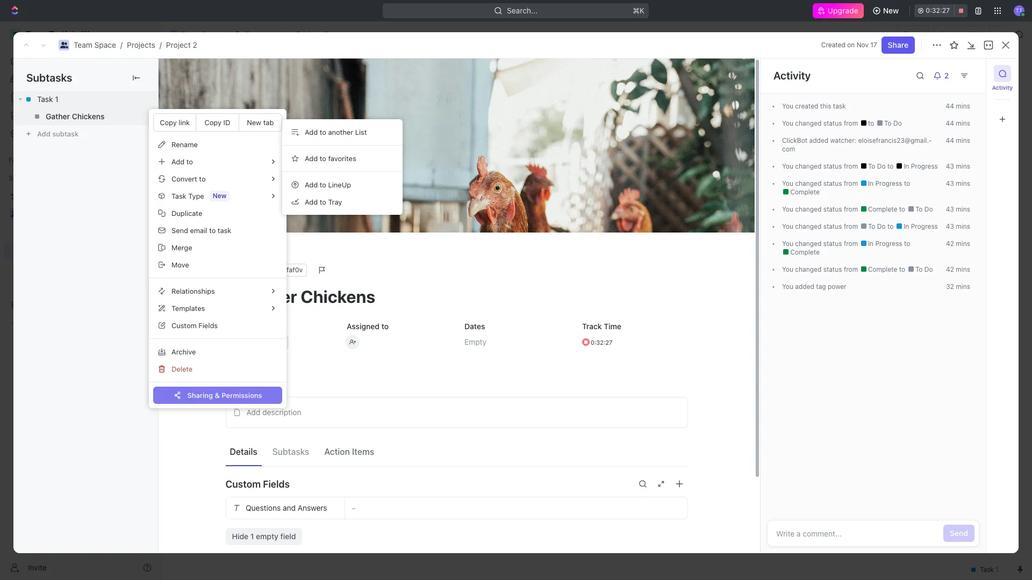 Task type: locate. For each thing, give the bounding box(es) containing it.
sharing
[[187, 391, 213, 400]]

lineup
[[328, 180, 351, 189]]

1 horizontal spatial task
[[833, 102, 846, 110]]

projects
[[246, 30, 274, 39], [127, 40, 155, 49]]

1 vertical spatial add task
[[289, 152, 317, 160]]

2 44 mins from the top
[[946, 119, 970, 127]]

on
[[847, 41, 855, 49]]

1 horizontal spatial new
[[883, 6, 899, 15]]

0 vertical spatial share
[[903, 30, 923, 39]]

7 changed from the top
[[795, 266, 821, 274]]

1 vertical spatial task 1
[[217, 187, 238, 196]]

1 horizontal spatial copy
[[205, 118, 221, 127]]

project
[[297, 30, 322, 39], [166, 40, 191, 49], [187, 64, 235, 82]]

subtasks down description
[[272, 447, 309, 457]]

custom fields inside custom fields dropdown button
[[225, 479, 290, 490]]

and
[[282, 504, 295, 513]]

custom up questions
[[225, 479, 261, 490]]

created
[[821, 41, 845, 49]]

custom inside button
[[171, 321, 197, 330]]

customize
[[941, 99, 978, 108]]

copy left link
[[160, 118, 177, 127]]

2 vertical spatial user group image
[[11, 211, 19, 217]]

0 horizontal spatial task 1
[[37, 95, 58, 104]]

home link
[[4, 52, 156, 69]]

0 vertical spatial 44
[[946, 102, 954, 110]]

created on nov 17
[[821, 41, 877, 49]]

1 43 from the top
[[946, 162, 954, 170]]

task 2
[[217, 206, 240, 215]]

delete button
[[153, 361, 282, 378]]

0 vertical spatial user group image
[[171, 32, 178, 37]]

task left favorites
[[303, 152, 317, 160]]

custom fields up questions
[[225, 479, 290, 490]]

0 horizontal spatial hide
[[232, 532, 248, 541]]

task down duplicate 'button'
[[218, 226, 231, 235]]

tree
[[4, 187, 156, 332]]

favorites
[[328, 154, 356, 163]]

add to favorites button
[[287, 150, 398, 167]]

1 changed status from from the top
[[793, 119, 860, 127]]

2 horizontal spatial user group image
[[171, 32, 178, 37]]

you added tag power
[[782, 283, 846, 291]]

0 vertical spatial send
[[171, 226, 188, 235]]

add task button up add to lineup
[[276, 149, 322, 162]]

0 horizontal spatial custom fields
[[171, 321, 218, 330]]

0 horizontal spatial team
[[74, 40, 92, 49]]

1
[[55, 95, 58, 104], [235, 187, 238, 196], [250, 532, 254, 541]]

hide for hide
[[558, 126, 572, 134]]

44
[[946, 102, 954, 110], [946, 119, 954, 127], [946, 137, 954, 145]]

task inside section
[[833, 102, 846, 110]]

changed status from
[[793, 119, 860, 127], [793, 162, 860, 170], [793, 180, 860, 188], [793, 205, 860, 213], [793, 223, 860, 231], [793, 240, 860, 248], [793, 266, 860, 274]]

send for send email to task
[[171, 226, 188, 235]]

7 you from the top
[[782, 240, 793, 248]]

list right another
[[355, 128, 367, 136]]

1 vertical spatial send
[[950, 529, 968, 538]]

task up task 2
[[217, 187, 233, 196]]

gantt link
[[363, 96, 385, 112]]

7 changed status from from the top
[[793, 266, 860, 274]]

duplicate button
[[153, 205, 282, 222]]

copy
[[160, 118, 177, 127], [205, 118, 221, 127]]

1 up gather
[[55, 95, 58, 104]]

0 vertical spatial 42 mins
[[946, 240, 970, 248]]

2 horizontal spatial 1
[[250, 532, 254, 541]]

user group image down spaces
[[11, 211, 19, 217]]

activity inside task sidebar navigation tab list
[[992, 84, 1013, 91]]

new left 0:32:27
[[883, 6, 899, 15]]

custom
[[171, 321, 197, 330], [225, 479, 261, 490]]

task 1 up the dashboards
[[37, 95, 58, 104]]

fields
[[199, 321, 218, 330], [263, 479, 290, 490]]

8686faf0v button
[[265, 264, 307, 277]]

5 from from the top
[[844, 223, 858, 231]]

2 vertical spatial 44
[[946, 137, 954, 145]]

0 horizontal spatial subtasks
[[26, 71, 72, 84]]

mins
[[956, 102, 970, 110], [956, 119, 970, 127], [956, 137, 970, 145], [956, 162, 970, 170], [956, 180, 970, 188], [956, 205, 970, 213], [956, 223, 970, 231], [956, 240, 970, 248], [956, 266, 970, 274], [956, 283, 970, 291]]

6 changed status from from the top
[[793, 240, 860, 248]]

add task button up customize
[[948, 65, 993, 82]]

task 1 link up chickens
[[13, 91, 158, 108]]

3 changed status from from the top
[[793, 180, 860, 188]]

fields inside custom fields button
[[199, 321, 218, 330]]

share
[[903, 30, 923, 39], [888, 40, 908, 49]]

2 vertical spatial add task
[[217, 224, 248, 233]]

1 changed from the top
[[795, 119, 821, 127]]

added right 'clickbot'
[[809, 137, 828, 145]]

2 vertical spatial 1
[[250, 532, 254, 541]]

1 vertical spatial custom
[[225, 479, 261, 490]]

share button
[[896, 26, 930, 43], [881, 37, 915, 54]]

6 status from the top
[[823, 240, 842, 248]]

2 from from the top
[[844, 162, 858, 170]]

activity inside task sidebar content section
[[774, 69, 811, 82]]

1 vertical spatial subtasks
[[272, 447, 309, 457]]

0 horizontal spatial new
[[247, 118, 261, 127]]

1 horizontal spatial custom fields
[[225, 479, 290, 490]]

user group image up home 'link'
[[60, 42, 68, 48]]

task inside 'button'
[[218, 226, 231, 235]]

new left the tab
[[247, 118, 261, 127]]

hide
[[558, 126, 572, 134], [232, 532, 248, 541]]

1 horizontal spatial custom
[[225, 479, 261, 490]]

added left tag
[[795, 283, 814, 291]]

copy inside copy id 'button'
[[205, 118, 221, 127]]

copy id
[[205, 118, 230, 127]]

tab
[[263, 118, 274, 127]]

share right 17
[[888, 40, 908, 49]]

details
[[230, 447, 257, 457]]

user group image
[[171, 32, 178, 37], [60, 42, 68, 48], [11, 211, 19, 217]]

gather chickens link
[[13, 108, 158, 125]]

new inside "new" button
[[883, 6, 899, 15]]

add to another list button
[[287, 124, 398, 141]]

42
[[946, 240, 954, 248], [946, 266, 954, 274]]

0 vertical spatial 1
[[55, 95, 58, 104]]

6 mins from the top
[[956, 205, 970, 213]]

2
[[324, 30, 328, 39], [193, 40, 197, 49], [238, 64, 247, 82], [235, 206, 240, 215]]

1 vertical spatial 44
[[946, 119, 954, 127]]

add task down task 2
[[217, 224, 248, 233]]

0 horizontal spatial fields
[[199, 321, 218, 330]]

complete
[[789, 188, 820, 196], [866, 205, 899, 213], [789, 248, 820, 256], [866, 266, 899, 274]]

task down task 2
[[233, 224, 248, 233]]

1 42 mins from the top
[[946, 240, 970, 248]]

0 vertical spatial 44 mins
[[946, 102, 970, 110]]

table link
[[324, 96, 345, 112]]

hide inside hide button
[[558, 126, 572, 134]]

2 42 mins from the top
[[946, 266, 970, 274]]

team for team space / projects / project 2
[[74, 40, 92, 49]]

44 mins down customize
[[946, 119, 970, 127]]

44 mins for added watcher:
[[946, 137, 970, 145]]

0 horizontal spatial activity
[[774, 69, 811, 82]]

projects link
[[232, 28, 277, 41], [127, 40, 155, 49]]

3 44 mins from the top
[[946, 137, 970, 145]]

1 vertical spatial share
[[888, 40, 908, 49]]

new for new tab
[[247, 118, 261, 127]]

new inside the new tab button
[[247, 118, 261, 127]]

this
[[820, 102, 831, 110]]

0 vertical spatial project
[[297, 30, 322, 39]]

1 horizontal spatial subtasks
[[272, 447, 309, 457]]

0 vertical spatial add task
[[954, 69, 987, 78]]

0 vertical spatial hide
[[558, 126, 572, 134]]

1 horizontal spatial list
[[355, 128, 367, 136]]

hide inside "custom fields" element
[[232, 532, 248, 541]]

to do for 44 mins
[[882, 119, 902, 127]]

add left add to favorites
[[289, 152, 301, 160]]

field
[[280, 532, 296, 541]]

automations
[[940, 30, 985, 39]]

0 vertical spatial fields
[[199, 321, 218, 330]]

add
[[954, 69, 969, 78], [305, 128, 318, 136], [289, 152, 301, 160], [305, 154, 318, 163], [171, 157, 184, 166], [305, 180, 318, 189], [305, 198, 318, 206], [217, 224, 230, 233], [246, 408, 260, 417]]

0 vertical spatial task 1 link
[[13, 91, 158, 108]]

1 horizontal spatial activity
[[992, 84, 1013, 91]]

1 up task 2
[[235, 187, 238, 196]]

3 44 from the top
[[946, 137, 954, 145]]

spaces
[[9, 174, 31, 182]]

4 you from the top
[[782, 180, 793, 188]]

2 horizontal spatial add task button
[[948, 65, 993, 82]]

0 vertical spatial add task button
[[948, 65, 993, 82]]

1 horizontal spatial add task button
[[276, 149, 322, 162]]

fields up questions and answers on the bottom
[[263, 479, 290, 490]]

2 42 from the top
[[946, 266, 954, 274]]

add task up customize
[[954, 69, 987, 78]]

1 vertical spatial project 2
[[187, 64, 250, 82]]

space
[[201, 30, 223, 39], [94, 40, 116, 49]]

do for 44 mins
[[893, 119, 902, 127]]

7 status from the top
[[823, 266, 842, 274]]

44 mins up search tasks... text box
[[946, 102, 970, 110]]

0 horizontal spatial list
[[241, 99, 254, 108]]

custom fields up archive
[[171, 321, 218, 330]]

copy inside copy link button
[[160, 118, 177, 127]]

44 mins down "customize" button
[[946, 137, 970, 145]]

1 vertical spatial task
[[218, 226, 231, 235]]

42 for complete
[[946, 266, 954, 274]]

1 vertical spatial user group image
[[60, 42, 68, 48]]

1 vertical spatial activity
[[992, 84, 1013, 91]]

4 status from the top
[[823, 205, 842, 213]]

2 44 from the top
[[946, 119, 954, 127]]

dates
[[464, 322, 485, 331]]

subtasks down home
[[26, 71, 72, 84]]

0 vertical spatial new
[[883, 6, 899, 15]]

add down duplicate 'button'
[[217, 224, 230, 233]]

task 1 up task 2
[[217, 187, 238, 196]]

0 horizontal spatial projects
[[127, 40, 155, 49]]

0 vertical spatial custom
[[171, 321, 197, 330]]

&
[[215, 391, 220, 400]]

1 vertical spatial add task button
[[276, 149, 322, 162]]

task right the this
[[833, 102, 846, 110]]

do
[[893, 119, 902, 127], [877, 162, 886, 170], [924, 205, 933, 213], [877, 223, 886, 231], [924, 266, 933, 274]]

0 vertical spatial custom fields
[[171, 321, 218, 330]]

to do for 42 mins
[[914, 266, 933, 274]]

0 vertical spatial activity
[[774, 69, 811, 82]]

0 vertical spatial team
[[181, 30, 199, 39]]

0 horizontal spatial space
[[94, 40, 116, 49]]

44 mins
[[946, 102, 970, 110], [946, 119, 970, 127], [946, 137, 970, 145]]

0 horizontal spatial custom
[[171, 321, 197, 330]]

rename button
[[153, 136, 282, 153]]

1 horizontal spatial add task
[[289, 152, 317, 160]]

4 changed status from from the top
[[793, 205, 860, 213]]

1 left empty on the bottom
[[250, 532, 254, 541]]

1 copy from the left
[[160, 118, 177, 127]]

custom fields element
[[225, 497, 688, 546]]

9 mins from the top
[[956, 266, 970, 274]]

share down "new" button
[[903, 30, 923, 39]]

1 vertical spatial custom fields
[[225, 479, 290, 490]]

team space
[[181, 30, 223, 39]]

7 from from the top
[[844, 266, 858, 274]]

send inside task sidebar content section
[[950, 529, 968, 538]]

assignees button
[[435, 124, 485, 137]]

0 horizontal spatial user group image
[[11, 211, 19, 217]]

1 vertical spatial projects
[[127, 40, 155, 49]]

task sidebar content section
[[760, 59, 986, 554]]

copy id button
[[196, 114, 239, 131]]

send
[[171, 226, 188, 235], [950, 529, 968, 538]]

1 horizontal spatial send
[[950, 529, 968, 538]]

0 vertical spatial task 1
[[37, 95, 58, 104]]

task 1
[[37, 95, 58, 104], [217, 187, 238, 196]]

add left favorites
[[305, 154, 318, 163]]

0 vertical spatial 42
[[946, 240, 954, 248]]

0 horizontal spatial task 1 link
[[13, 91, 158, 108]]

sharing & permissions button
[[153, 387, 282, 404]]

42 mins for complete
[[946, 266, 970, 274]]

0 horizontal spatial send
[[171, 226, 188, 235]]

calendar
[[274, 99, 306, 108]]

2 copy from the left
[[205, 118, 221, 127]]

tree inside sidebar navigation
[[4, 187, 156, 332]]

0 horizontal spatial copy
[[160, 118, 177, 127]]

chickens
[[72, 112, 104, 121]]

created
[[795, 102, 818, 110]]

2 you from the top
[[782, 119, 793, 127]]

0 horizontal spatial projects link
[[127, 40, 155, 49]]

0 vertical spatial project 2
[[297, 30, 328, 39]]

0 vertical spatial projects
[[246, 30, 274, 39]]

1 horizontal spatial team
[[181, 30, 199, 39]]

5 status from the top
[[823, 223, 842, 231]]

list up new tab
[[241, 99, 254, 108]]

custom fields inside custom fields button
[[171, 321, 218, 330]]

copy left id
[[205, 118, 221, 127]]

6 from from the top
[[844, 240, 858, 248]]

custom fields
[[171, 321, 218, 330], [225, 479, 290, 490]]

17
[[870, 41, 877, 49]]

fields up the archive button
[[199, 321, 218, 330]]

6 changed from the top
[[795, 240, 821, 248]]

1 vertical spatial 42 mins
[[946, 266, 970, 274]]

1 vertical spatial 44 mins
[[946, 119, 970, 127]]

upgrade link
[[813, 3, 864, 18]]

send for send
[[950, 529, 968, 538]]

44 for added watcher:
[[946, 137, 954, 145]]

44 mins for changed status from
[[946, 119, 970, 127]]

1 vertical spatial 42
[[946, 266, 954, 274]]

1 horizontal spatial user group image
[[60, 42, 68, 48]]

1 vertical spatial team
[[74, 40, 92, 49]]

add task up add to lineup
[[289, 152, 317, 160]]

1 inside "custom fields" element
[[250, 532, 254, 541]]

fields inside custom fields dropdown button
[[263, 479, 290, 490]]

6 you from the top
[[782, 223, 793, 231]]

1 42 from the top
[[946, 240, 954, 248]]

add task button down task 2
[[212, 223, 253, 235]]

1 vertical spatial fields
[[263, 479, 290, 490]]

board link
[[198, 96, 222, 112]]

add to
[[171, 157, 193, 166]]

custom fields button
[[153, 317, 282, 334]]

1 vertical spatial project
[[166, 40, 191, 49]]

user group image left team space
[[171, 32, 178, 37]]

task 1 link up task 2 link
[[214, 184, 373, 199]]

project 2
[[297, 30, 328, 39], [187, 64, 250, 82]]

2 vertical spatial add task button
[[212, 223, 253, 235]]

1 vertical spatial new
[[247, 118, 261, 127]]

1 horizontal spatial projects
[[246, 30, 274, 39]]

assigned to
[[346, 322, 388, 331]]

archive
[[171, 348, 196, 356]]

1 vertical spatial list
[[355, 128, 367, 136]]

44 for changed status from
[[946, 119, 954, 127]]

0 vertical spatial space
[[201, 30, 223, 39]]

custom up archive
[[171, 321, 197, 330]]

project 2 link
[[283, 28, 331, 41], [166, 40, 197, 49]]



Task type: vqa. For each thing, say whether or not it's contained in the screenshot.
44 mins to do
yes



Task type: describe. For each thing, give the bounding box(es) containing it.
customize button
[[927, 96, 982, 112]]

4 changed from the top
[[795, 205, 821, 213]]

2 horizontal spatial add task
[[954, 69, 987, 78]]

do for 42 mins
[[924, 266, 933, 274]]

assigned
[[346, 322, 379, 331]]

10 mins from the top
[[956, 283, 970, 291]]

0 vertical spatial list
[[241, 99, 254, 108]]

details button
[[225, 442, 262, 461]]

task for you created this task
[[833, 102, 846, 110]]

3 mins from the top
[[956, 137, 970, 145]]

3 you from the top
[[782, 162, 793, 170]]

gantt
[[365, 99, 385, 108]]

custom inside dropdown button
[[225, 479, 261, 490]]

add to lineup
[[305, 180, 351, 189]]

add to button
[[153, 153, 282, 170]]

list link
[[239, 96, 254, 112]]

link
[[179, 118, 190, 127]]

do for 43 mins
[[924, 205, 933, 213]]

task for send email to task
[[218, 226, 231, 235]]

3 43 from the top
[[946, 205, 954, 213]]

2 vertical spatial project
[[187, 64, 235, 82]]

1 horizontal spatial projects link
[[232, 28, 277, 41]]

0 horizontal spatial 1
[[55, 95, 58, 104]]

empty
[[256, 532, 278, 541]]

automations button
[[934, 26, 990, 42]]

Edit task name text field
[[225, 287, 688, 307]]

1 you from the top
[[782, 102, 793, 110]]

5 changed from the top
[[795, 223, 821, 231]]

0 vertical spatial subtasks
[[26, 71, 72, 84]]

merge
[[171, 243, 192, 252]]

send button
[[943, 525, 975, 542]]

add to tray
[[305, 198, 342, 206]]

⌘k
[[633, 6, 645, 15]]

new for new
[[883, 6, 899, 15]]

3 changed from the top
[[795, 180, 821, 188]]

add left tray
[[305, 198, 318, 206]]

permissions
[[222, 391, 262, 400]]

task sidebar navigation tab list
[[991, 65, 1014, 128]]

power
[[828, 283, 846, 291]]

add down rename
[[171, 157, 184, 166]]

upgrade
[[828, 6, 858, 15]]

1 horizontal spatial task 1 link
[[214, 184, 373, 199]]

questions and answers
[[245, 504, 327, 513]]

2 43 from the top
[[946, 180, 954, 188]]

8686faf0v
[[269, 266, 302, 274]]

0:32:27 button
[[914, 4, 968, 17]]

add to lineup button
[[287, 176, 398, 194]]

3 43 mins from the top
[[946, 205, 970, 213]]

to do for 43 mins
[[914, 205, 933, 213]]

action
[[324, 447, 350, 457]]

task up the dashboards
[[37, 95, 53, 104]]

0 horizontal spatial project 2 link
[[166, 40, 197, 49]]

1 44 mins from the top
[[946, 102, 970, 110]]

to inside 'button'
[[209, 226, 216, 235]]

8 you from the top
[[782, 266, 793, 274]]

calendar link
[[272, 96, 306, 112]]

space for team space / projects / project 2
[[94, 40, 116, 49]]

0 horizontal spatial team space link
[[74, 40, 116, 49]]

0 horizontal spatial project 2
[[187, 64, 250, 82]]

hide button
[[554, 124, 577, 137]]

1 vertical spatial added
[[795, 283, 814, 291]]

answers
[[297, 504, 327, 513]]

9 you from the top
[[782, 283, 793, 291]]

description
[[262, 408, 301, 417]]

questions
[[245, 504, 280, 513]]

archive button
[[153, 343, 282, 361]]

inbox
[[26, 74, 45, 83]]

merge button
[[153, 239, 282, 256]]

2 changed from the top
[[795, 162, 821, 170]]

add up the add to tray
[[305, 180, 318, 189]]

copy for copy link
[[160, 118, 177, 127]]

assignees
[[448, 126, 480, 134]]

inbox link
[[4, 70, 156, 88]]

task up send email to task 'button'
[[217, 206, 233, 215]]

team for team space
[[181, 30, 199, 39]]

add description button
[[229, 404, 684, 421]]

invite
[[28, 563, 47, 572]]

action items button
[[320, 442, 379, 461]]

1 horizontal spatial project 2
[[297, 30, 328, 39]]

eloisefrancis23@gmail. com
[[782, 137, 932, 153]]

0:32:27
[[926, 6, 950, 15]]

1 mins from the top
[[956, 102, 970, 110]]

tag
[[816, 283, 826, 291]]

4 from from the top
[[844, 205, 858, 213]]

send email to task
[[171, 226, 231, 235]]

1 44 from the top
[[946, 102, 954, 110]]

5 you from the top
[[782, 205, 793, 213]]

32
[[946, 283, 954, 291]]

time
[[604, 322, 621, 331]]

rename
[[171, 140, 198, 149]]

2 changed status from from the top
[[793, 162, 860, 170]]

gather
[[46, 112, 70, 121]]

favorites
[[9, 156, 37, 164]]

new tab button
[[239, 114, 282, 131]]

5 mins from the top
[[956, 180, 970, 188]]

copy link
[[160, 118, 190, 127]]

sidebar navigation
[[0, 22, 161, 581]]

1 horizontal spatial team space link
[[167, 28, 226, 41]]

track time
[[582, 322, 621, 331]]

3 status from the top
[[823, 180, 842, 188]]

clickbot
[[782, 137, 807, 145]]

copy for copy id
[[205, 118, 221, 127]]

sharing & permissions
[[187, 391, 262, 400]]

add inside button
[[305, 154, 318, 163]]

add to lineup button
[[287, 176, 398, 194]]

add to another list
[[305, 128, 367, 136]]

7 mins from the top
[[956, 223, 970, 231]]

3 from from the top
[[844, 180, 858, 188]]

hide for hide 1 empty field
[[232, 532, 248, 541]]

share button down 0:32:27
[[896, 26, 930, 43]]

com
[[782, 137, 932, 153]]

space for team space
[[201, 30, 223, 39]]

docs link
[[4, 89, 156, 106]]

1 status from the top
[[823, 119, 842, 127]]

team space / projects / project 2
[[74, 40, 197, 49]]

dashboards
[[26, 111, 68, 120]]

share button right 17
[[881, 37, 915, 54]]

32 mins
[[946, 283, 970, 291]]

4 43 from the top
[[946, 223, 954, 231]]

0 horizontal spatial add task
[[217, 224, 248, 233]]

another
[[328, 128, 353, 136]]

subtasks button
[[268, 442, 314, 461]]

action items
[[324, 447, 374, 457]]

nov
[[857, 41, 869, 49]]

1 horizontal spatial project 2 link
[[283, 28, 331, 41]]

id
[[223, 118, 230, 127]]

5 changed status from from the top
[[793, 223, 860, 231]]

42 for in progress
[[946, 240, 954, 248]]

favorites button
[[4, 154, 41, 167]]

subtasks inside button
[[272, 447, 309, 457]]

0 horizontal spatial add task button
[[212, 223, 253, 235]]

1 from from the top
[[844, 119, 858, 127]]

2 mins from the top
[[956, 119, 970, 127]]

items
[[352, 447, 374, 457]]

42 mins for in progress
[[946, 240, 970, 248]]

add down permissions
[[246, 408, 260, 417]]

duplicate
[[171, 209, 202, 217]]

Search tasks... text field
[[898, 122, 1006, 138]]

8 mins from the top
[[956, 240, 970, 248]]

delete
[[171, 365, 193, 373]]

user group image inside sidebar navigation
[[11, 211, 19, 217]]

task 2 link
[[214, 202, 373, 218]]

table
[[326, 99, 345, 108]]

4 mins from the top
[[956, 162, 970, 170]]

list inside button
[[355, 128, 367, 136]]

add up customize
[[954, 69, 969, 78]]

4 43 mins from the top
[[946, 223, 970, 231]]

add to another list button
[[287, 124, 398, 141]]

board
[[200, 99, 222, 108]]

custom fields button
[[225, 471, 688, 497]]

send email to task button
[[153, 222, 282, 239]]

add to tray button
[[287, 194, 398, 211]]

task left task sidebar navigation tab list
[[971, 69, 987, 78]]

you created this task
[[782, 102, 846, 110]]

add to favorites
[[305, 154, 356, 163]]

gather chickens
[[46, 112, 104, 121]]

hide 1 empty field
[[232, 532, 296, 541]]

1 horizontal spatial task 1
[[217, 187, 238, 196]]

new tab
[[247, 118, 274, 127]]

2 43 mins from the top
[[946, 180, 970, 188]]

0 vertical spatial added
[[809, 137, 828, 145]]

home
[[26, 56, 46, 65]]

2 status from the top
[[823, 162, 842, 170]]

add left another
[[305, 128, 318, 136]]

1 vertical spatial 1
[[235, 187, 238, 196]]

new button
[[868, 2, 905, 19]]

email
[[190, 226, 207, 235]]

to inside button
[[320, 154, 326, 163]]

1 43 mins from the top
[[946, 162, 970, 170]]



